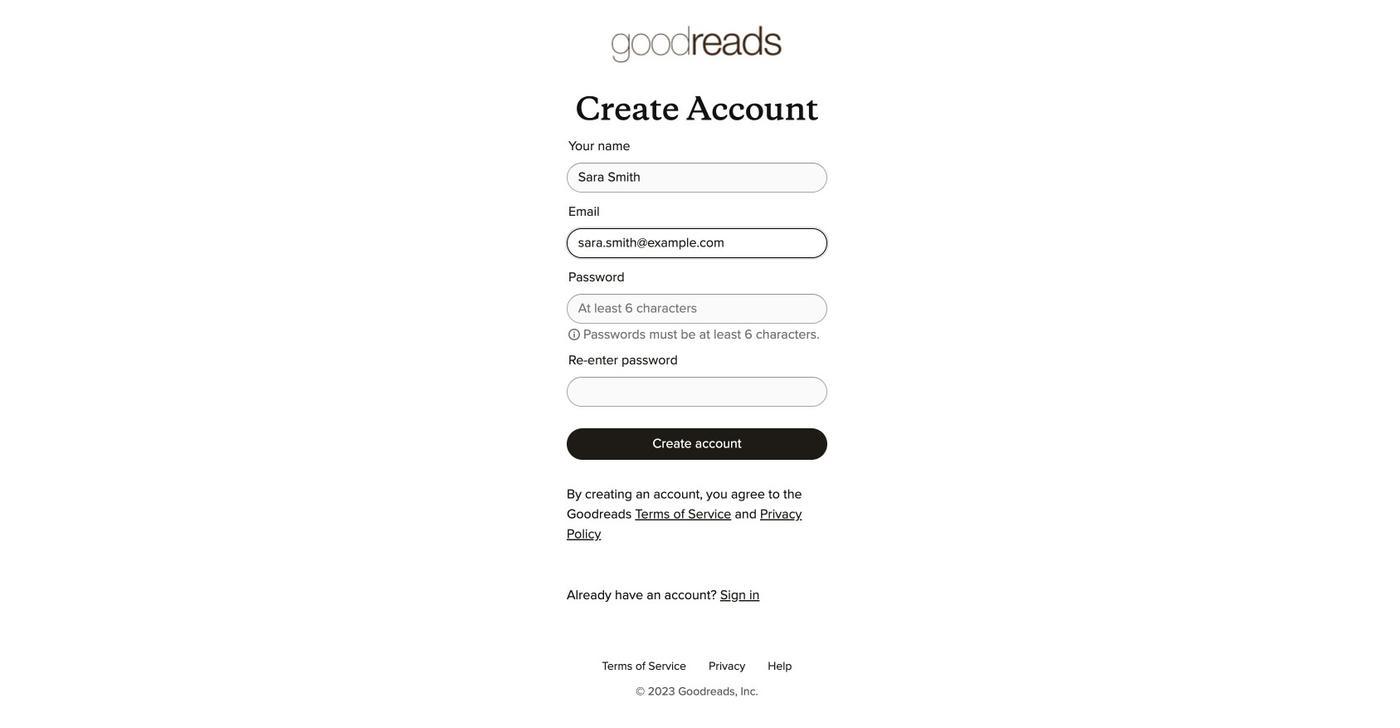 Task type: describe. For each thing, give the bounding box(es) containing it.
First and last name text field
[[567, 163, 828, 193]]

alert image
[[569, 329, 580, 341]]



Task type: vqa. For each thing, say whether or not it's contained in the screenshot.
First and last name text field
yes



Task type: locate. For each thing, give the bounding box(es) containing it.
goodreads image
[[612, 25, 782, 65]]

None submit
[[567, 429, 828, 460]]

None email field
[[567, 228, 828, 258]]

None password field
[[567, 377, 828, 407]]

At least 6 characters password field
[[567, 294, 828, 324]]



